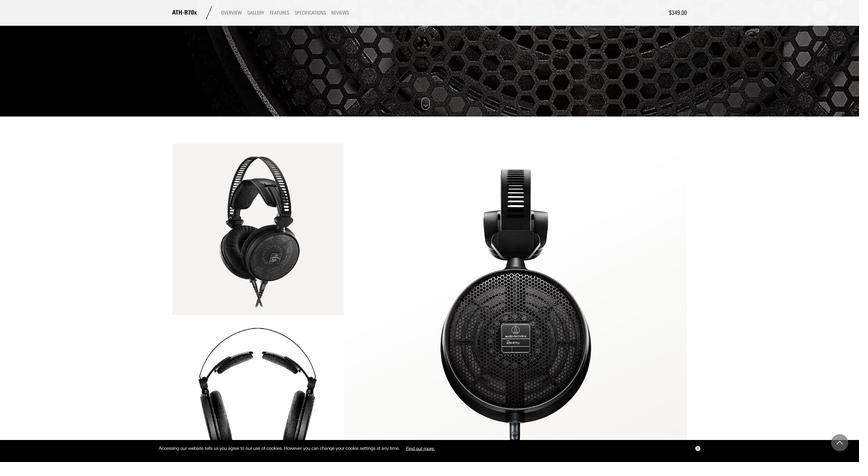 Task type: describe. For each thing, give the bounding box(es) containing it.
2 you from the left
[[303, 446, 310, 451]]

$349.00
[[669, 9, 687, 17]]

arrow up image
[[837, 440, 843, 446]]

website
[[188, 446, 204, 451]]

agree
[[228, 446, 239, 451]]

more.
[[424, 446, 435, 451]]

any
[[382, 446, 389, 451]]

reviews
[[332, 10, 349, 16]]

your
[[336, 446, 345, 451]]

ath-
[[172, 9, 184, 16]]

gallery
[[247, 10, 265, 16]]

accessing
[[159, 446, 179, 451]]

2 our from the left
[[246, 446, 252, 451]]

of
[[262, 446, 265, 451]]

cookie
[[346, 446, 359, 451]]

change
[[320, 446, 335, 451]]

find out more.
[[406, 446, 435, 451]]

however
[[284, 446, 302, 451]]

at
[[377, 446, 381, 451]]

tells
[[205, 446, 213, 451]]

find out more. link
[[401, 443, 440, 454]]

specifications
[[295, 10, 326, 16]]



Task type: vqa. For each thing, say whether or not it's contained in the screenshot.
ATH-
yes



Task type: locate. For each thing, give the bounding box(es) containing it.
can
[[312, 446, 319, 451]]

cross image
[[696, 447, 699, 450]]

out
[[416, 446, 423, 451]]

you right us
[[220, 446, 227, 451]]

0 horizontal spatial you
[[220, 446, 227, 451]]

time.
[[390, 446, 400, 451]]

use
[[253, 446, 260, 451]]

overview
[[221, 10, 242, 16]]

accessing our website tells us you agree to our use of cookies. however you can change your cookie settings at any time.
[[159, 446, 401, 451]]

find
[[406, 446, 415, 451]]

divider line image
[[202, 6, 216, 20]]

you left can
[[303, 446, 310, 451]]

ath-r70x
[[172, 9, 197, 16]]

us
[[214, 446, 219, 451]]

you
[[220, 446, 227, 451], [303, 446, 310, 451]]

r70x
[[184, 9, 197, 16]]

to
[[240, 446, 244, 451]]

1 horizontal spatial you
[[303, 446, 310, 451]]

settings
[[360, 446, 376, 451]]

1 you from the left
[[220, 446, 227, 451]]

our right to
[[246, 446, 252, 451]]

1 our from the left
[[180, 446, 187, 451]]

1 horizontal spatial our
[[246, 446, 252, 451]]

cookies.
[[267, 446, 283, 451]]

our left website on the left bottom of the page
[[180, 446, 187, 451]]

product photo image
[[172, 144, 344, 315], [344, 144, 687, 462], [172, 315, 344, 462]]

features
[[270, 10, 289, 16]]

0 horizontal spatial our
[[180, 446, 187, 451]]

our
[[180, 446, 187, 451], [246, 446, 252, 451]]



